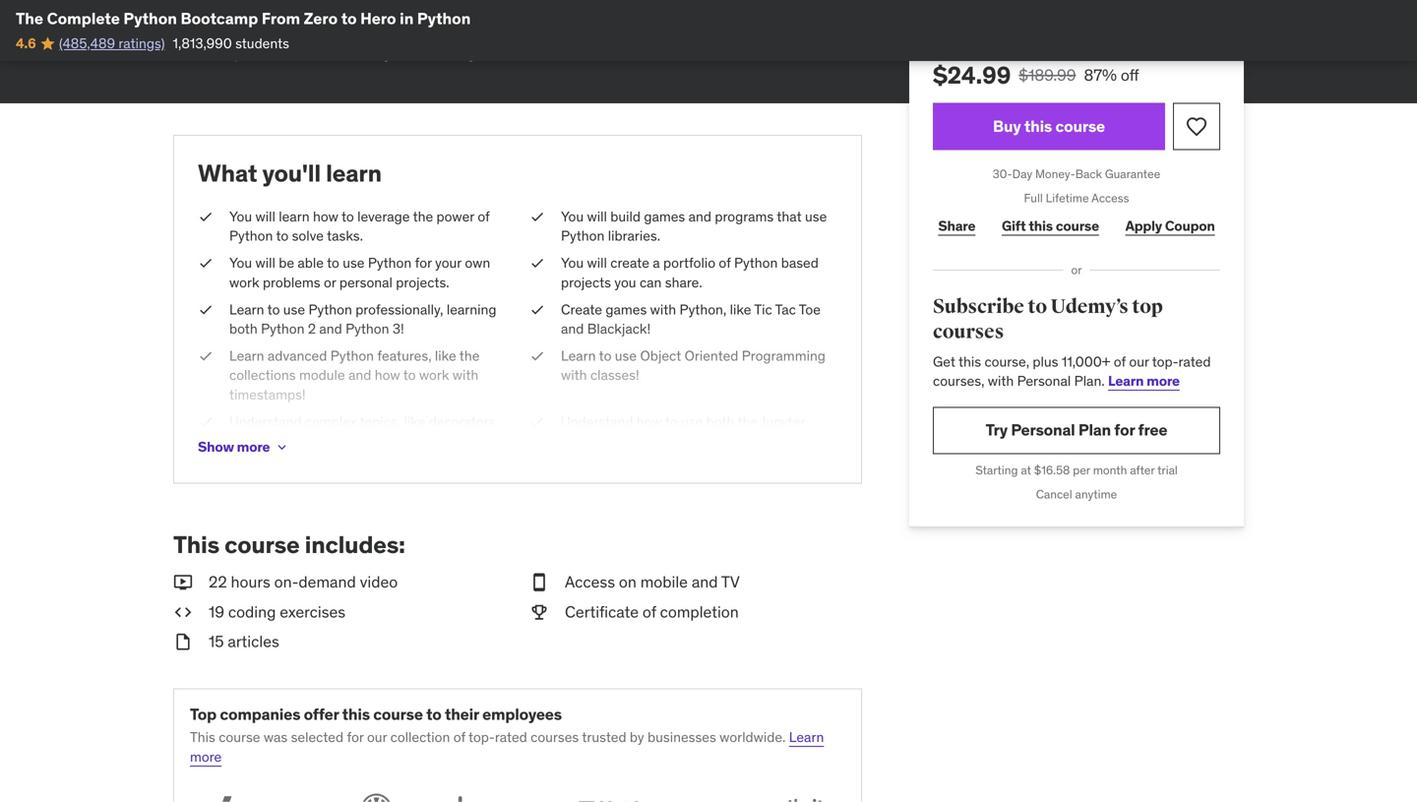 Task type: locate. For each thing, give the bounding box(es) containing it.
0 vertical spatial learn more
[[1109, 372, 1180, 390]]

0 vertical spatial learn more link
[[1109, 372, 1180, 390]]

small image for access
[[530, 571, 549, 593]]

course up back
[[1056, 116, 1106, 136]]

this for this course was selected for our collection of top-rated courses trusted by businesses worldwide.
[[190, 729, 215, 746]]

the inside understand how to use both the jupyter notebook and create .py files
[[738, 413, 758, 431]]

4.6
[[16, 34, 36, 52]]

you for you will learn how to leverage the power of python to solve tasks.
[[229, 208, 252, 226]]

the left power at the left of the page
[[413, 208, 433, 226]]

0 horizontal spatial access
[[565, 572, 615, 592]]

this course includes:
[[173, 530, 405, 560]]

1 vertical spatial learn more
[[190, 729, 824, 766]]

jupyter
[[761, 413, 805, 431]]

rated inside get this course, plus 11,000+ of our top-rated courses, with personal plan.
[[1179, 353, 1211, 371]]

python,
[[680, 301, 727, 318]]

0 vertical spatial rated
[[1179, 353, 1211, 371]]

learn more for top companies offer this course to their employees
[[190, 729, 824, 766]]

english for english
[[366, 45, 412, 63]]

1 vertical spatial how
[[375, 366, 400, 384]]

xsmall image for learn advanced python features, like the collections module and how to work with timestamps!
[[198, 347, 214, 366]]

both inside learn to use python professionally, learning both python 2 and python 3!
[[229, 320, 258, 338]]

rated
[[1179, 353, 1211, 371], [495, 729, 527, 746]]

english left [auto], arabic
[[451, 45, 497, 63]]

2 horizontal spatial for
[[1115, 420, 1135, 440]]

courses
[[933, 320, 1004, 344], [531, 729, 579, 746]]

1 horizontal spatial english
[[451, 45, 497, 63]]

of right power at the left of the page
[[478, 208, 490, 226]]

0 horizontal spatial courses
[[531, 729, 579, 746]]

this right gift
[[1029, 217, 1053, 235]]

1 horizontal spatial our
[[1130, 353, 1150, 371]]

will down what you'll learn in the left top of the page
[[255, 208, 276, 226]]

the
[[413, 208, 433, 226], [460, 347, 480, 365], [738, 413, 758, 431]]

0 vertical spatial work
[[229, 274, 259, 291]]

coding
[[228, 602, 276, 622]]

learn right worldwide.
[[789, 729, 824, 746]]

(485,489 ratings)
[[59, 34, 165, 52]]

you up projects
[[561, 254, 584, 272]]

1 horizontal spatial create
[[652, 432, 691, 450]]

0 vertical spatial by
[[226, 18, 240, 36]]

certificate
[[565, 602, 639, 622]]

0 horizontal spatial our
[[367, 729, 387, 746]]

and right the module
[[348, 366, 371, 384]]

2 small image from the top
[[173, 601, 193, 623]]

python left solve in the top left of the page
[[229, 227, 273, 245]]

at
[[1021, 463, 1032, 478]]

0 horizontal spatial top-
[[469, 729, 495, 746]]

to inside subscribe to udemy's top courses
[[1028, 295, 1047, 319]]

learn for with
[[561, 347, 596, 365]]

1 vertical spatial learn
[[279, 208, 310, 226]]

top-
[[1153, 353, 1179, 371], [469, 729, 495, 746]]

personal
[[1018, 372, 1071, 390], [1011, 420, 1076, 440]]

1 vertical spatial create
[[652, 432, 691, 450]]

trial
[[1158, 463, 1178, 478]]

learn
[[326, 158, 382, 188], [279, 208, 310, 226]]

xsmall image for learn to use python professionally, learning both python 2 and python 3!
[[198, 300, 214, 319]]

1 vertical spatial the
[[460, 347, 480, 365]]

was
[[264, 729, 288, 746]]

will left be
[[255, 254, 276, 272]]

2 horizontal spatial how
[[637, 413, 662, 431]]

more right 14
[[647, 45, 679, 63]]

this down top
[[190, 729, 215, 746]]

learn up classes!
[[561, 347, 596, 365]]

0 vertical spatial access
[[1092, 191, 1130, 206]]

1 vertical spatial games
[[606, 301, 647, 318]]

1 vertical spatial both
[[706, 413, 735, 431]]

access down back
[[1092, 191, 1130, 206]]

2 understand from the left
[[561, 413, 633, 431]]

you inside you will learn how to leverage the power of python to solve tasks.
[[229, 208, 252, 226]]

small image left on
[[530, 571, 549, 593]]

2 vertical spatial for
[[347, 729, 364, 746]]

top- inside get this course, plus 11,000+ of our top-rated courses, with personal plan.
[[1153, 353, 1179, 371]]

2 vertical spatial how
[[637, 413, 662, 431]]

0 horizontal spatial both
[[229, 320, 258, 338]]

programs
[[715, 208, 774, 226]]

2 vertical spatial like
[[404, 413, 426, 431]]

30-day money-back guarantee full lifetime access
[[993, 166, 1161, 206]]

understand
[[229, 413, 302, 431], [561, 413, 633, 431]]

learn inside learn to use object oriented programming with classes!
[[561, 347, 596, 365]]

tab list
[[910, 0, 1086, 44]]

learn
[[229, 301, 264, 318], [229, 347, 264, 365], [561, 347, 596, 365], [1109, 372, 1144, 390], [789, 729, 824, 746]]

python up the module
[[330, 347, 374, 365]]

try
[[986, 420, 1008, 440]]

like inside create games with python, like tic tac toe and blackjack!
[[730, 301, 752, 318]]

solve
[[292, 227, 324, 245]]

with up decorators.
[[453, 366, 479, 384]]

xsmall image down what on the left of the page
[[198, 207, 214, 227]]

1 horizontal spatial rated
[[1179, 353, 1211, 371]]

0 horizontal spatial learn more link
[[190, 729, 824, 766]]

to inside 'learn advanced python features, like the collections module and how to work with timestamps!'
[[403, 366, 416, 384]]

use down problems
[[283, 301, 305, 318]]

22
[[209, 572, 227, 592]]

of down their
[[454, 729, 466, 746]]

how inside understand how to use both the jupyter notebook and create .py files
[[637, 413, 662, 431]]

top- down their
[[469, 729, 495, 746]]

how down classes!
[[637, 413, 662, 431]]

will inside you will build games and programs that use python libraries.
[[587, 208, 607, 226]]

0 vertical spatial the
[[413, 208, 433, 226]]

xsmall image for learn to use object oriented programming with classes!
[[530, 347, 545, 366]]

off
[[1121, 65, 1140, 85]]

2 horizontal spatial like
[[730, 301, 752, 318]]

$24.99 $189.99 87% off
[[933, 60, 1140, 90]]

with down course,
[[988, 372, 1014, 390]]

more down top
[[190, 748, 222, 766]]

python inside the you will be able to use python for your own work problems or personal projects.
[[368, 254, 412, 272]]

use up .py
[[681, 413, 703, 431]]

course inside button
[[1056, 116, 1106, 136]]

you inside you will create a portfolio of python based projects you can share.
[[561, 254, 584, 272]]

1 vertical spatial top-
[[469, 729, 495, 746]]

students
[[235, 34, 289, 52]]

of right 11,000+
[[1114, 353, 1126, 371]]

to left udemy's
[[1028, 295, 1047, 319]]

create
[[611, 254, 650, 272], [652, 432, 691, 450]]

and right 2
[[319, 320, 342, 338]]

1 small image from the top
[[173, 571, 193, 593]]

this inside get this course, plus 11,000+ of our top-rated courses, with personal plan.
[[959, 353, 982, 371]]

like inside 'learn advanced python features, like the collections module and how to work with timestamps!'
[[435, 347, 456, 365]]

subscribe to udemy's top courses
[[933, 295, 1163, 344]]

use inside understand how to use both the jupyter notebook and create .py files
[[681, 413, 703, 431]]

hero
[[360, 8, 396, 29]]

netapp image
[[568, 790, 681, 802]]

1 horizontal spatial the
[[460, 347, 480, 365]]

subscribe
[[933, 295, 1025, 319]]

with left classes!
[[561, 366, 587, 384]]

cancel
[[1036, 487, 1073, 502]]

small image
[[173, 571, 193, 593], [173, 601, 193, 623], [173, 631, 193, 653]]

xsmall image for last updated 7/2023
[[173, 46, 189, 62]]

how inside 'learn advanced python features, like the collections module and how to work with timestamps!'
[[375, 366, 400, 384]]

learn inside learn to use python professionally, learning both python 2 and python 3!
[[229, 301, 264, 318]]

starting
[[976, 463, 1018, 478]]

for down top companies offer this course to their employees
[[347, 729, 364, 746]]

1 vertical spatial courses
[[531, 729, 579, 746]]

0 vertical spatial courses
[[933, 320, 1004, 344]]

you left build
[[561, 208, 584, 226]]

of inside you will create a portfolio of python based projects you can share.
[[719, 254, 731, 272]]

courses inside subscribe to udemy's top courses
[[933, 320, 1004, 344]]

xsmall image for create games with python, like tic tac toe and blackjack!
[[530, 300, 545, 319]]

and
[[689, 208, 712, 226], [319, 320, 342, 338], [561, 320, 584, 338], [348, 366, 371, 384], [625, 432, 648, 450], [692, 572, 718, 592]]

to right zero
[[341, 8, 357, 29]]

like right topics,
[[404, 413, 426, 431]]

small image left "15"
[[173, 631, 193, 653]]

show more button
[[198, 428, 290, 467]]

you
[[615, 274, 637, 291]]

for up projects.
[[415, 254, 432, 272]]

created
[[173, 18, 223, 36]]

by left jose
[[226, 18, 240, 36]]

will left build
[[587, 208, 607, 226]]

1 small image from the top
[[530, 571, 549, 593]]

eventbrite image
[[732, 790, 846, 802]]

learn more down employees
[[190, 729, 824, 766]]

day
[[1013, 166, 1033, 182]]

0 horizontal spatial the
[[413, 208, 433, 226]]

0 horizontal spatial how
[[313, 208, 338, 226]]

gift
[[1002, 217, 1026, 235]]

udemy's
[[1051, 295, 1129, 319]]

and right the notebook
[[625, 432, 648, 450]]

0 horizontal spatial for
[[347, 729, 364, 746]]

and left 'programs'
[[689, 208, 712, 226]]

you for you will create a portfolio of python based projects you can share.
[[561, 254, 584, 272]]

top- down top in the right of the page
[[1153, 353, 1179, 371]]

1 horizontal spatial access
[[1092, 191, 1130, 206]]

the for understand how to use both the jupyter notebook and create .py files
[[738, 413, 758, 431]]

this for get
[[959, 353, 982, 371]]

for left free
[[1115, 420, 1135, 440]]

share button
[[933, 207, 981, 246]]

11,000+
[[1062, 353, 1111, 371]]

access up certificate
[[565, 572, 615, 592]]

0 vertical spatial learn
[[326, 158, 382, 188]]

1 vertical spatial small image
[[530, 601, 549, 623]]

by right trusted
[[630, 729, 644, 746]]

1 horizontal spatial both
[[706, 413, 735, 431]]

0 horizontal spatial learn more
[[190, 729, 824, 766]]

create up you
[[611, 254, 650, 272]]

both up the collections
[[229, 320, 258, 338]]

with down can on the left of the page
[[650, 301, 677, 318]]

hours
[[231, 572, 271, 592]]

1 horizontal spatial courses
[[933, 320, 1004, 344]]

0 vertical spatial how
[[313, 208, 338, 226]]

create inside you will create a portfolio of python based projects you can share.
[[611, 254, 650, 272]]

for inside the you will be able to use python for your own work problems or personal projects.
[[415, 254, 432, 272]]

and inside create games with python, like tic tac toe and blackjack!
[[561, 320, 584, 338]]

1 vertical spatial personal
[[1011, 420, 1076, 440]]

1 english from the left
[[366, 45, 412, 63]]

completion
[[660, 602, 739, 622]]

tasks.
[[327, 227, 363, 245]]

0 horizontal spatial english
[[366, 45, 412, 63]]

learn to use object oriented programming with classes!
[[561, 347, 826, 384]]

1 vertical spatial rated
[[495, 729, 527, 746]]

15
[[209, 632, 224, 652]]

small image for 19
[[173, 601, 193, 623]]

our right 11,000+
[[1130, 353, 1150, 371]]

learn down problems
[[229, 301, 264, 318]]

personal down plus
[[1018, 372, 1071, 390]]

0 vertical spatial personal
[[1018, 372, 1071, 390]]

what
[[198, 158, 257, 188]]

2
[[308, 320, 316, 338]]

learn up solve in the top left of the page
[[279, 208, 310, 226]]

this for buy
[[1025, 116, 1053, 136]]

courses down the subscribe
[[933, 320, 1004, 344]]

0 horizontal spatial or
[[324, 274, 336, 291]]

like for tic
[[730, 301, 752, 318]]

python up projects
[[561, 227, 605, 245]]

use inside the you will be able to use python for your own work problems or personal projects.
[[343, 254, 365, 272]]

you inside the you will be able to use python for your own work problems or personal projects.
[[229, 254, 252, 272]]

or left personal
[[324, 274, 336, 291]]

learn up the collections
[[229, 347, 264, 365]]

you inside you will build games and programs that use python libraries.
[[561, 208, 584, 226]]

on-
[[274, 572, 299, 592]]

how inside you will learn how to leverage the power of python to solve tasks.
[[313, 208, 338, 226]]

classes!
[[591, 366, 640, 384]]

work left problems
[[229, 274, 259, 291]]

1 horizontal spatial top-
[[1153, 353, 1179, 371]]

0 vertical spatial create
[[611, 254, 650, 272]]

1 horizontal spatial understand
[[561, 413, 633, 431]]

xsmall image right the show more
[[274, 440, 290, 455]]

xsmall image for you will create a portfolio of python based projects you can share.
[[530, 254, 545, 273]]

will inside you will create a portfolio of python based projects you can share.
[[587, 254, 607, 272]]

1 vertical spatial by
[[630, 729, 644, 746]]

toe
[[799, 301, 821, 318]]

0 vertical spatial small image
[[173, 571, 193, 593]]

this up '22'
[[173, 530, 220, 560]]

1 vertical spatial like
[[435, 347, 456, 365]]

0 horizontal spatial create
[[611, 254, 650, 272]]

2 horizontal spatial the
[[738, 413, 758, 431]]

collection
[[390, 729, 450, 746]]

and down create
[[561, 320, 584, 338]]

1 vertical spatial our
[[367, 729, 387, 746]]

will inside the you will be able to use python for your own work problems or personal projects.
[[255, 254, 276, 272]]

small image left 19 at the left
[[173, 601, 193, 623]]

learn advanced python features, like the collections module and how to work with timestamps!
[[229, 347, 480, 403]]

buy this course button
[[933, 103, 1166, 150]]

last
[[197, 45, 223, 63]]

2 english from the left
[[451, 45, 497, 63]]

1 horizontal spatial learn
[[326, 158, 382, 188]]

0 horizontal spatial learn
[[279, 208, 310, 226]]

1 horizontal spatial learn more link
[[1109, 372, 1180, 390]]

like
[[730, 301, 752, 318], [435, 347, 456, 365], [404, 413, 426, 431]]

2 small image from the top
[[530, 601, 549, 623]]

with
[[650, 301, 677, 318], [453, 366, 479, 384], [561, 366, 587, 384], [988, 372, 1014, 390]]

1 horizontal spatial or
[[1072, 262, 1082, 278]]

python left 3!
[[346, 320, 389, 338]]

more up free
[[1147, 372, 1180, 390]]

you left be
[[229, 254, 252, 272]]

this
[[173, 530, 220, 560], [190, 729, 215, 746]]

0 vertical spatial top-
[[1153, 353, 1179, 371]]

2 vertical spatial the
[[738, 413, 758, 431]]

top
[[1132, 295, 1163, 319]]

the inside 'learn advanced python features, like the collections module and how to work with timestamps!'
[[460, 347, 480, 365]]

xsmall image for you will learn how to leverage the power of python to solve tasks.
[[198, 207, 214, 227]]

the up files
[[738, 413, 758, 431]]

small image for 15
[[173, 631, 193, 653]]

0 vertical spatial like
[[730, 301, 752, 318]]

learn for will
[[279, 208, 310, 226]]

the down "learning"
[[460, 347, 480, 365]]

0 vertical spatial both
[[229, 320, 258, 338]]

use up personal
[[343, 254, 365, 272]]

our down top companies offer this course to their employees
[[367, 729, 387, 746]]

0 horizontal spatial work
[[229, 274, 259, 291]]

0 vertical spatial games
[[644, 208, 685, 226]]

3!
[[393, 320, 404, 338]]

1 vertical spatial learn more link
[[190, 729, 824, 766]]

projects
[[561, 274, 611, 291]]

this right buy
[[1025, 116, 1053, 136]]

understand down timestamps!
[[229, 413, 302, 431]]

learn up leverage
[[326, 158, 382, 188]]

small image
[[530, 571, 549, 593], [530, 601, 549, 623]]

selected
[[291, 729, 344, 746]]

small image left '22'
[[173, 571, 193, 593]]

anytime
[[1076, 487, 1118, 502]]

xsmall image left create
[[530, 300, 545, 319]]

zero
[[304, 8, 338, 29]]

1 vertical spatial this
[[190, 729, 215, 746]]

to inside learn to use object oriented programming with classes!
[[599, 347, 612, 365]]

1 horizontal spatial for
[[415, 254, 432, 272]]

leverage
[[357, 208, 410, 226]]

use
[[805, 208, 827, 226], [343, 254, 365, 272], [283, 301, 305, 318], [615, 347, 637, 365], [681, 413, 703, 431]]

plus
[[1033, 353, 1059, 371]]

more right the show
[[237, 438, 270, 456]]

or up udemy's
[[1072, 262, 1082, 278]]

understand up the notebook
[[561, 413, 633, 431]]

,
[[623, 45, 627, 63]]

like for the
[[435, 347, 456, 365]]

get
[[933, 353, 956, 371]]

2 vertical spatial small image
[[173, 631, 193, 653]]

and inside understand how to use both the jupyter notebook and create .py files
[[625, 432, 648, 450]]

learn inside 'learn advanced python features, like the collections module and how to work with timestamps!'
[[229, 347, 264, 365]]

full
[[1024, 191, 1043, 206]]

to down features,
[[403, 366, 416, 384]]

personal up $16.58
[[1011, 420, 1076, 440]]

you down what on the left of the page
[[229, 208, 252, 226]]

work down features,
[[419, 366, 449, 384]]

0 horizontal spatial like
[[404, 413, 426, 431]]

to down learn to use object oriented programming with classes!
[[665, 413, 678, 431]]

plan
[[1079, 420, 1111, 440]]

1 horizontal spatial like
[[435, 347, 456, 365]]

portfolio
[[664, 254, 716, 272]]

try personal plan for free link
[[933, 407, 1221, 454]]

coupon
[[1165, 217, 1215, 235]]

understand inside understand how to use both the jupyter notebook and create .py files
[[561, 413, 633, 431]]

1 vertical spatial small image
[[173, 601, 193, 623]]

more inside button
[[237, 438, 270, 456]]

0 vertical spatial for
[[415, 254, 432, 272]]

with inside learn to use object oriented programming with classes!
[[561, 366, 587, 384]]

employees
[[482, 704, 562, 725]]

will inside you will learn how to leverage the power of python to solve tasks.
[[255, 208, 276, 226]]

more
[[647, 45, 679, 63], [1147, 372, 1180, 390], [237, 438, 270, 456], [190, 748, 222, 766]]

like left tic on the top right of the page
[[730, 301, 752, 318]]

will up projects
[[587, 254, 607, 272]]

1 vertical spatial work
[[419, 366, 449, 384]]

xsmall image right decorators.
[[530, 412, 545, 432]]

small image left certificate
[[530, 601, 549, 623]]

will
[[255, 208, 276, 226], [587, 208, 607, 226], [255, 254, 276, 272], [587, 254, 607, 272]]

python left 2
[[261, 320, 305, 338]]

1 horizontal spatial work
[[419, 366, 449, 384]]

xsmall image inside show more button
[[274, 440, 290, 455]]

this inside button
[[1025, 116, 1053, 136]]

learn for you'll
[[326, 158, 382, 188]]

3 small image from the top
[[173, 631, 193, 653]]

1 horizontal spatial learn more
[[1109, 372, 1180, 390]]

python
[[123, 8, 177, 29], [417, 8, 471, 29], [229, 227, 273, 245], [561, 227, 605, 245], [368, 254, 412, 272], [734, 254, 778, 272], [309, 301, 352, 318], [261, 320, 305, 338], [346, 320, 389, 338], [330, 347, 374, 365]]

learn inside you will learn how to leverage the power of python to solve tasks.
[[279, 208, 310, 226]]

games up "libraries."
[[644, 208, 685, 226]]

1 vertical spatial access
[[565, 572, 615, 592]]

projects.
[[396, 274, 450, 291]]

to right able
[[327, 254, 339, 272]]

1 horizontal spatial how
[[375, 366, 400, 384]]

0 vertical spatial our
[[1130, 353, 1150, 371]]

python left based
[[734, 254, 778, 272]]

tv
[[722, 572, 740, 592]]

1 understand from the left
[[229, 413, 302, 431]]

xsmall image
[[173, 46, 189, 62], [198, 207, 214, 227], [530, 207, 545, 227], [530, 300, 545, 319], [198, 412, 214, 432], [530, 412, 545, 432], [274, 440, 290, 455]]

the complete python bootcamp from zero to hero in python
[[16, 8, 471, 29]]

for
[[415, 254, 432, 272], [1115, 420, 1135, 440], [347, 729, 364, 746]]

0 vertical spatial small image
[[530, 571, 549, 593]]

like right features,
[[435, 347, 456, 365]]

to up tasks.
[[342, 208, 354, 226]]

0 vertical spatial this
[[173, 530, 220, 560]]

0 horizontal spatial understand
[[229, 413, 302, 431]]

english for english [auto], arabic [auto] , 14 more
[[451, 45, 497, 63]]

files
[[715, 432, 741, 450]]

xsmall image
[[198, 254, 214, 273], [530, 254, 545, 273], [198, 300, 214, 319], [198, 347, 214, 366], [530, 347, 545, 366]]



Task type: vqa. For each thing, say whether or not it's contained in the screenshot.
create within the Understand how to use both the Jupyter Notebook and create .py files
yes



Task type: describe. For each thing, give the bounding box(es) containing it.
or inside the you will be able to use python for your own work problems or personal projects.
[[324, 274, 336, 291]]

of inside get this course, plus 11,000+ of our top-rated courses, with personal plan.
[[1114, 353, 1126, 371]]

python up 2
[[309, 301, 352, 318]]

top
[[190, 704, 217, 725]]

learn to use python professionally, learning both python 2 and python 3!
[[229, 301, 497, 338]]

access inside 30-day money-back guarantee full lifetime access
[[1092, 191, 1130, 206]]

timestamps!
[[229, 386, 306, 403]]

access on mobile and tv
[[565, 572, 740, 592]]

xsmall image for understand how to use both the jupyter notebook and create .py files
[[530, 412, 545, 432]]

python inside you will build games and programs that use python libraries.
[[561, 227, 605, 245]]

0 horizontal spatial rated
[[495, 729, 527, 746]]

xsmall image for understand complex topics, like decorators.
[[198, 412, 214, 432]]

to left solve in the top left of the page
[[276, 227, 289, 245]]

buy
[[993, 116, 1021, 136]]

bootcamp
[[181, 8, 258, 29]]

games inside you will build games and programs that use python libraries.
[[644, 208, 685, 226]]

wishlist image
[[1185, 115, 1209, 138]]

python inside you will create a portfolio of python based projects you can share.
[[734, 254, 778, 272]]

small image for 22
[[173, 571, 193, 593]]

decorators.
[[429, 413, 499, 431]]

box image
[[450, 790, 516, 802]]

programming
[[742, 347, 826, 365]]

1 vertical spatial for
[[1115, 420, 1135, 440]]

demand
[[299, 572, 356, 592]]

will for create
[[587, 254, 607, 272]]

$24.99
[[933, 60, 1011, 90]]

video
[[360, 572, 398, 592]]

you will be able to use python for your own work problems or personal projects.
[[229, 254, 491, 291]]

companies
[[220, 704, 301, 725]]

of inside you will learn how to leverage the power of python to solve tasks.
[[478, 208, 490, 226]]

19
[[209, 602, 224, 622]]

course language image
[[343, 46, 358, 62]]

advanced
[[268, 347, 327, 365]]

both inside understand how to use both the jupyter notebook and create .py files
[[706, 413, 735, 431]]

python right in
[[417, 8, 471, 29]]

top companies offer this course to their employees
[[190, 704, 562, 725]]

personal
[[340, 274, 393, 291]]

create inside understand how to use both the jupyter notebook and create .py files
[[652, 432, 691, 450]]

with inside 'learn advanced python features, like the collections module and how to work with timestamps!'
[[453, 366, 479, 384]]

(485,489
[[59, 34, 115, 52]]

you'll
[[262, 158, 321, 188]]

includes:
[[305, 530, 405, 560]]

personal inside get this course, plus 11,000+ of our top-rated courses, with personal plan.
[[1018, 372, 1071, 390]]

87%
[[1084, 65, 1117, 85]]

created by jose portilla
[[173, 18, 315, 36]]

ratings)
[[119, 34, 165, 52]]

complex
[[305, 413, 357, 431]]

exercises
[[280, 602, 346, 622]]

the inside you will learn how to leverage the power of python to solve tasks.
[[413, 208, 433, 226]]

work inside the you will be able to use python for your own work problems or personal projects.
[[229, 274, 259, 291]]

problems
[[263, 274, 321, 291]]

with inside get this course, plus 11,000+ of our top-rated courses, with personal plan.
[[988, 372, 1014, 390]]

learn more link for subscribe to udemy's top courses
[[1109, 372, 1180, 390]]

certificate of completion
[[565, 602, 739, 622]]

will for build
[[587, 208, 607, 226]]

7/2023
[[281, 45, 327, 63]]

course down lifetime
[[1056, 217, 1100, 235]]

volkswagen image
[[355, 790, 398, 802]]

you for you will be able to use python for your own work problems or personal projects.
[[229, 254, 252, 272]]

course down the companies
[[219, 729, 260, 746]]

python inside 'learn advanced python features, like the collections module and how to work with timestamps!'
[[330, 347, 374, 365]]

can
[[640, 274, 662, 291]]

small image for certificate
[[530, 601, 549, 623]]

and left tv
[[692, 572, 718, 592]]

show
[[198, 438, 234, 456]]

articles
[[228, 632, 279, 652]]

learn for both
[[229, 301, 264, 318]]

this for gift
[[1029, 217, 1053, 235]]

tic
[[754, 301, 772, 318]]

python up ratings)
[[123, 8, 177, 29]]

offer
[[304, 704, 339, 725]]

get this course, plus 11,000+ of our top-rated courses, with personal plan.
[[933, 353, 1211, 390]]

create games with python, like tic tac toe and blackjack!
[[561, 301, 821, 338]]

notebook
[[561, 432, 622, 450]]

after
[[1130, 463, 1155, 478]]

apply
[[1126, 217, 1163, 235]]

jose
[[244, 18, 270, 36]]

from
[[262, 8, 300, 29]]

will for be
[[255, 254, 276, 272]]

jose portilla link
[[244, 18, 315, 36]]

learn right plan.
[[1109, 372, 1144, 390]]

and inside 'learn advanced python features, like the collections module and how to work with timestamps!'
[[348, 366, 371, 384]]

30-
[[993, 166, 1013, 182]]

course,
[[985, 353, 1030, 371]]

course up hours
[[225, 530, 300, 560]]

to up collection
[[426, 704, 442, 725]]

14 more button
[[630, 44, 679, 64]]

that
[[777, 208, 802, 226]]

plan.
[[1075, 372, 1105, 390]]

gift this course
[[1002, 217, 1100, 235]]

and inside you will build games and programs that use python libraries.
[[689, 208, 712, 226]]

learn more link for top companies offer this course to their employees
[[190, 729, 824, 766]]

use inside you will build games and programs that use python libraries.
[[805, 208, 827, 226]]

xsmall image for you will build games and programs that use python libraries.
[[530, 207, 545, 227]]

with inside create games with python, like tic tac toe and blackjack!
[[650, 301, 677, 318]]

features,
[[377, 347, 432, 365]]

this right offer
[[342, 704, 370, 725]]

try personal plan for free
[[986, 420, 1168, 440]]

course up collection
[[373, 704, 423, 725]]

understand for understand how to use both the jupyter notebook and create .py files
[[561, 413, 633, 431]]

22 hours on-demand video
[[209, 572, 398, 592]]

0 horizontal spatial by
[[226, 18, 240, 36]]

more inside learn more
[[190, 748, 222, 766]]

1 horizontal spatial by
[[630, 729, 644, 746]]

own
[[465, 254, 491, 272]]

learning
[[447, 301, 497, 318]]

to inside understand how to use both the jupyter notebook and create .py files
[[665, 413, 678, 431]]

$16.58
[[1034, 463, 1070, 478]]

learn inside learn more
[[789, 729, 824, 746]]

show more
[[198, 438, 270, 456]]

to inside learn to use python professionally, learning both python 2 and python 3!
[[267, 301, 280, 318]]

courses,
[[933, 372, 985, 390]]

games inside create games with python, like tic tac toe and blackjack!
[[606, 301, 647, 318]]

trusted
[[582, 729, 627, 746]]

updated
[[227, 45, 278, 63]]

this course was selected for our collection of top-rated courses trusted by businesses worldwide.
[[190, 729, 786, 746]]

buy this course
[[993, 116, 1106, 136]]

our inside get this course, plus 11,000+ of our top-rated courses, with personal plan.
[[1130, 353, 1150, 371]]

work inside 'learn advanced python features, like the collections module and how to work with timestamps!'
[[419, 366, 449, 384]]

the for learn advanced python features, like the collections module and how to work with timestamps!
[[460, 347, 480, 365]]

complete
[[47, 8, 120, 29]]

this for this course includes:
[[173, 530, 220, 560]]

to inside the you will be able to use python for your own work problems or personal projects.
[[327, 254, 339, 272]]

1,813,990 students
[[173, 34, 289, 52]]

xsmall image for you will be able to use python for your own work problems or personal projects.
[[198, 254, 214, 273]]

and inside learn to use python professionally, learning both python 2 and python 3!
[[319, 320, 342, 338]]

worldwide.
[[720, 729, 786, 746]]

the
[[16, 8, 43, 29]]

you for you will build games and programs that use python libraries.
[[561, 208, 584, 226]]

you will create a portfolio of python based projects you can share.
[[561, 254, 819, 291]]

of down access on mobile and tv
[[643, 602, 656, 622]]

topics,
[[360, 413, 401, 431]]

.py
[[694, 432, 712, 450]]

15 articles
[[209, 632, 279, 652]]

use inside learn to use python professionally, learning both python 2 and python 3!
[[283, 301, 305, 318]]

object
[[640, 347, 681, 365]]

python inside you will learn how to leverage the power of python to solve tasks.
[[229, 227, 273, 245]]

collections
[[229, 366, 296, 384]]

learn for collections
[[229, 347, 264, 365]]

nasdaq image
[[190, 790, 303, 802]]

will for learn
[[255, 208, 276, 226]]

use inside learn to use object oriented programming with classes!
[[615, 347, 637, 365]]

understand for understand complex topics, like decorators.
[[229, 413, 302, 431]]

learn more for subscribe to udemy's top courses
[[1109, 372, 1180, 390]]



